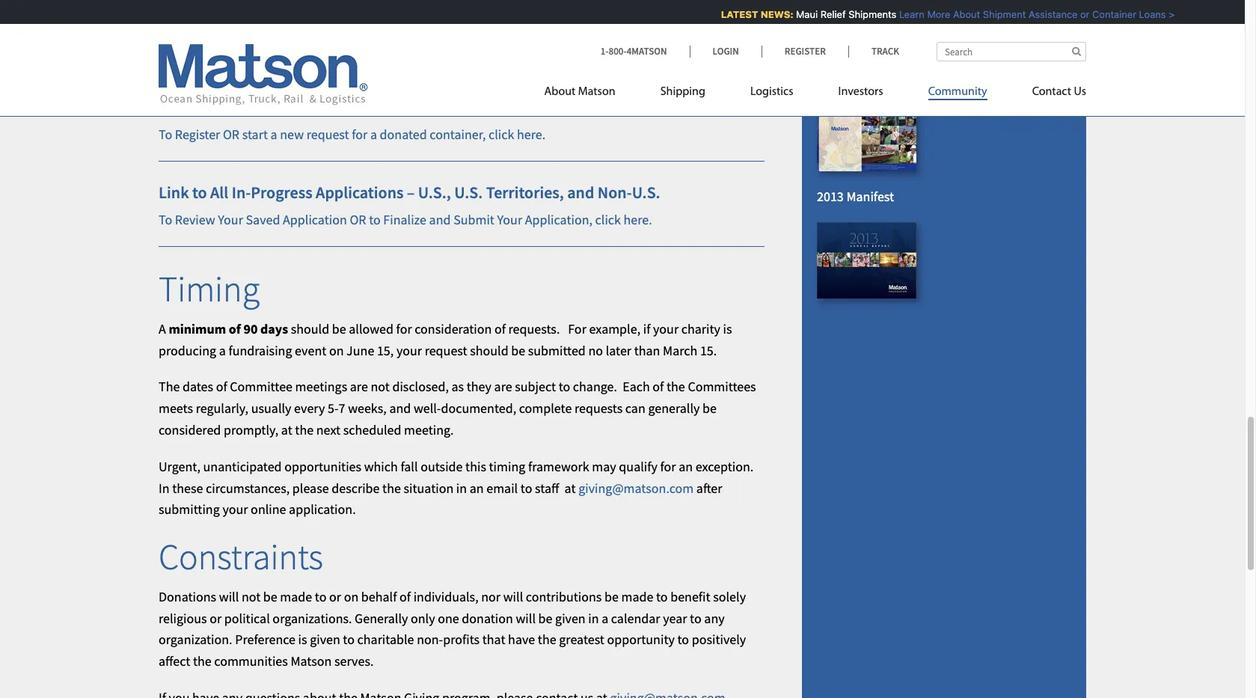 Task type: describe. For each thing, give the bounding box(es) containing it.
saved
[[246, 211, 280, 229]]

contact
[[1033, 86, 1072, 98]]

2 made from the left
[[622, 588, 654, 605]]

organization.
[[159, 631, 232, 648]]

urgent,
[[159, 458, 201, 475]]

the inside urgent, unanticipated opportunities which fall outside this timing framework may qualify for an exception. in these circumstances, please describe the situation in an email to staff  at
[[383, 479, 401, 497]]

to review your saved application or to finalize and submit your application, click here. link
[[159, 211, 652, 229]]

maui
[[792, 8, 814, 20]]

learn more about shipment assistance or container loans > link
[[896, 8, 1171, 20]]

exception.
[[696, 458, 754, 475]]

of inside should be allowed for consideration of requests.   for example, if your charity is producing a fundraising event on june 15, your request should be submitted no later than march 15.
[[495, 320, 506, 337]]

than
[[634, 342, 660, 359]]

us
[[1074, 86, 1087, 98]]

please
[[293, 479, 329, 497]]

latest
[[717, 8, 755, 20]]

1 horizontal spatial should
[[470, 342, 509, 359]]

your inside after submitting your online application.
[[223, 501, 248, 518]]

to register or start a new request for in-kind shipping support, click here.
[[159, 53, 572, 70]]

0 horizontal spatial or
[[210, 610, 222, 627]]

june
[[347, 342, 374, 359]]

container
[[1089, 8, 1133, 20]]

submit
[[454, 211, 495, 229]]

disclosed,
[[392, 378, 449, 395]]

review
[[175, 211, 215, 229]]

2013
[[817, 187, 844, 205]]

new for to register or start a new request for in-kind shipping support, click here.
[[280, 53, 304, 70]]

usually
[[251, 400, 291, 417]]

donations
[[159, 588, 216, 605]]

2 manifest icon image from the top
[[817, 95, 917, 171]]

>
[[1165, 8, 1171, 20]]

to for to register or start a new request for a loaned container, click here.
[[159, 89, 172, 107]]

to up the year
[[656, 588, 668, 605]]

1 manifest icon image from the top
[[817, 0, 917, 43]]

to review your saved application or to finalize and submit your application, click here.
[[159, 211, 652, 229]]

be inside the dates of committee meetings are not disclosed, as they are subject to change.  each of the committees meets regularly, usually every 5-7 weeks, and well-documented, complete requests can generally be considered promptly, at the next scheduled meeting.
[[703, 400, 717, 417]]

which
[[364, 458, 398, 475]]

1 vertical spatial your
[[397, 342, 422, 359]]

individuals,
[[414, 588, 479, 605]]

they
[[467, 378, 492, 395]]

generally
[[648, 400, 700, 417]]

or for to register or start a new request for a donated container, click here.
[[223, 126, 240, 143]]

solely
[[713, 588, 746, 605]]

2 u.s. from the left
[[632, 182, 661, 203]]

top menu navigation
[[545, 79, 1087, 109]]

click down the application,
[[515, 53, 541, 70]]

1 horizontal spatial given
[[555, 610, 586, 627]]

greatest
[[559, 631, 605, 648]]

the right have
[[538, 631, 557, 648]]

behalf
[[361, 588, 397, 605]]

is inside should be allowed for consideration of requests.   for example, if your charity is producing a fundraising event on june 15, your request should be submitted no later than march 15.
[[723, 320, 732, 337]]

1 vertical spatial given
[[310, 631, 340, 648]]

to inside urgent, unanticipated opportunities which fall outside this timing framework may qualify for an exception. in these circumstances, please describe the situation in an email to staff  at
[[521, 479, 532, 497]]

in-
[[232, 182, 251, 203]]

contact us link
[[1010, 79, 1087, 109]]

for inside urgent, unanticipated opportunities which fall outside this timing framework may qualify for an exception. in these circumstances, please describe the situation in an email to staff  at
[[660, 458, 676, 475]]

committees
[[688, 378, 756, 395]]

0 vertical spatial fundraising
[[307, 16, 370, 34]]

0 vertical spatial an
[[679, 458, 693, 475]]

be down 'contributions' at the left
[[539, 610, 553, 627]]

1 horizontal spatial about
[[949, 8, 977, 20]]

register for to register or start a new request for a donated container, click here.
[[175, 126, 220, 143]]

to register or start a new request for a donated container, click here. link
[[159, 126, 546, 143]]

to up organizations.
[[315, 588, 327, 605]]

these
[[172, 479, 203, 497]]

all
[[210, 182, 228, 203]]

considered
[[159, 421, 221, 439]]

should be allowed for consideration of requests.   for example, if your charity is producing a fundraising event on june 15, your request should be submitted no later than march 15.
[[159, 320, 732, 359]]

2 horizontal spatial your
[[653, 320, 679, 337]]

as
[[452, 378, 464, 395]]

to down the year
[[678, 631, 689, 648]]

request for donated
[[307, 126, 349, 143]]

new for to register or start a new request for a loaned container, click here.
[[280, 89, 304, 107]]

contact us
[[1033, 86, 1087, 98]]

organizations.
[[273, 610, 352, 627]]

serves.
[[335, 653, 374, 670]]

here. down "non-"
[[624, 211, 652, 229]]

that
[[483, 631, 506, 648]]

be up political
[[263, 588, 277, 605]]

2 horizontal spatial or
[[1077, 8, 1086, 20]]

applications
[[316, 182, 404, 203]]

weeks,
[[348, 400, 387, 417]]

in inside donations will not be made to or on behalf of individuals, nor will contributions be made to benefit solely religious or political organizations. generally only one donation will be given in a calendar year to any organization. preference is given to charitable non-profits that have the greatest opportunity to positively affect the communities matson serves.
[[588, 610, 599, 627]]

of up regularly, on the bottom left
[[216, 378, 227, 395]]

opportunities
[[285, 458, 362, 475]]

timing
[[489, 458, 526, 475]]

to for to register or start a new request for in-kind shipping support, click here.
[[159, 53, 172, 70]]

to register or start a new request for a donated container, click here.
[[159, 126, 546, 143]]

not inside donations will not be made to or on behalf of individuals, nor will contributions be made to benefit solely religious or political organizations. generally only one donation will be given in a calendar year to any organization. preference is given to charitable non-profits that have the greatest opportunity to positively affect the communities matson serves.
[[242, 588, 261, 605]]

2014 manifest
[[817, 60, 894, 77]]

track link
[[849, 45, 900, 58]]

the down organization.
[[193, 653, 212, 670]]

to for to review your saved application or to finalize and submit your application, click here.
[[159, 211, 172, 229]]

container, for loaned
[[421, 89, 478, 107]]

click right the application,
[[551, 16, 577, 34]]

request for loaned
[[307, 89, 349, 107]]

loans
[[1136, 8, 1163, 20]]

to register or start a new fundraising event/sponsorship application, click here.
[[159, 16, 608, 34]]

community link
[[906, 79, 1010, 109]]

4matson
[[627, 45, 667, 58]]

will right nor
[[503, 588, 523, 605]]

subject
[[515, 378, 556, 395]]

logistics
[[751, 86, 794, 98]]

have
[[508, 631, 535, 648]]

in-
[[370, 53, 385, 70]]

to for to register or start a new fundraising event/sponsorship application, click here.
[[159, 16, 172, 34]]

is inside donations will not be made to or on behalf of individuals, nor will contributions be made to benefit solely religious or political organizations. generally only one donation will be given in a calendar year to any organization. preference is given to charitable non-profits that have the greatest opportunity to positively affect the communities matson serves.
[[298, 631, 307, 648]]

preference
[[235, 631, 296, 648]]

can
[[626, 400, 646, 417]]

charitable
[[357, 631, 414, 648]]

no
[[589, 342, 603, 359]]

for for kind
[[352, 53, 368, 70]]

1 are from the left
[[350, 378, 368, 395]]

Search search field
[[937, 42, 1087, 61]]

of left 90
[[229, 320, 241, 337]]

1 vertical spatial an
[[470, 479, 484, 497]]

application.
[[289, 501, 356, 518]]

new for to register or start a new fundraising event/sponsorship application, click here.
[[280, 16, 304, 34]]

if
[[643, 320, 651, 337]]

1 made from the left
[[280, 588, 312, 605]]

example,
[[589, 320, 641, 337]]

only
[[411, 610, 435, 627]]

finalize
[[383, 211, 427, 229]]

a inside donations will not be made to or on behalf of individuals, nor will contributions be made to benefit solely religious or political organizations. generally only one donation will be given in a calendar year to any organization. preference is given to charitable non-profits that have the greatest opportunity to positively affect the communities matson serves.
[[602, 610, 609, 627]]

logistics link
[[728, 79, 816, 109]]

fundraising inside should be allowed for consideration of requests.   for example, if your charity is producing a fundraising event on june 15, your request should be submitted no later than march 15.
[[229, 342, 292, 359]]

to left all
[[192, 182, 207, 203]]

0 vertical spatial and
[[567, 182, 595, 203]]

on inside donations will not be made to or on behalf of individuals, nor will contributions be made to benefit solely religious or political organizations. generally only one donation will be given in a calendar year to any organization. preference is given to charitable non-profits that have the greatest opportunity to positively affect the communities matson serves.
[[344, 588, 359, 605]]

here. up territories,
[[517, 126, 546, 143]]

benefit
[[671, 588, 711, 605]]

about matson
[[545, 86, 616, 98]]

well-
[[414, 400, 441, 417]]

for for donated
[[352, 126, 368, 143]]

online
[[251, 501, 286, 518]]

manifest for 2014 manifest
[[847, 60, 894, 77]]

be left allowed
[[332, 320, 346, 337]]



Task type: vqa. For each thing, say whether or not it's contained in the screenshot.
the right China
no



Task type: locate. For each thing, give the bounding box(es) containing it.
register for to register or start a new request for a loaned container, click here.
[[175, 89, 220, 107]]

click down "non-"
[[595, 211, 621, 229]]

regularly,
[[196, 400, 249, 417]]

submitted
[[528, 342, 586, 359]]

fundraising down 90
[[229, 342, 292, 359]]

here. up "1-"
[[579, 16, 608, 34]]

to register or start a new fundraising event/sponsorship application, click here. link
[[159, 16, 608, 34]]

an down this
[[470, 479, 484, 497]]

for inside should be allowed for consideration of requests.   for example, if your charity is producing a fundraising event on june 15, your request should be submitted no later than march 15.
[[396, 320, 412, 337]]

1 vertical spatial and
[[429, 211, 451, 229]]

3 to from the top
[[159, 89, 172, 107]]

0 vertical spatial on
[[329, 342, 344, 359]]

1 vertical spatial matson
[[291, 653, 332, 670]]

0 vertical spatial or
[[1077, 8, 1086, 20]]

to left "any"
[[690, 610, 702, 627]]

made up organizations.
[[280, 588, 312, 605]]

new up to register or start a new request for a loaned container, click here. link
[[280, 53, 304, 70]]

1 vertical spatial is
[[298, 631, 307, 648]]

1 vertical spatial should
[[470, 342, 509, 359]]

an left exception.
[[679, 458, 693, 475]]

0 vertical spatial container,
[[421, 89, 478, 107]]

for down to register or start a new request for a loaned container, click here. at the top left
[[352, 126, 368, 143]]

matson inside top menu navigation
[[578, 86, 616, 98]]

manifest right "2013"
[[847, 187, 894, 205]]

0 horizontal spatial matson
[[291, 653, 332, 670]]

2 start from the top
[[242, 53, 268, 70]]

0 horizontal spatial your
[[223, 501, 248, 518]]

1 horizontal spatial or
[[329, 588, 341, 605]]

community image
[[817, 223, 917, 299]]

and left "non-"
[[567, 182, 595, 203]]

container,
[[421, 89, 478, 107], [430, 126, 486, 143]]

requests
[[575, 400, 623, 417]]

event
[[295, 342, 327, 359]]

1-800-4matson link
[[601, 45, 690, 58]]

and down u.s., at the top
[[429, 211, 451, 229]]

request for kind
[[307, 53, 349, 70]]

or for to register or start a new fundraising event/sponsorship application, click here.
[[223, 16, 240, 34]]

made up calendar
[[622, 588, 654, 605]]

0 horizontal spatial u.s.
[[455, 182, 483, 203]]

login link
[[690, 45, 762, 58]]

situation
[[404, 479, 454, 497]]

generally
[[355, 610, 408, 627]]

to inside the dates of committee meetings are not disclosed, as they are subject to change.  each of the committees meets regularly, usually every 5-7 weeks, and well-documented, complete requests can generally be considered promptly, at the next scheduled meeting.
[[559, 378, 570, 395]]

given down 'contributions' at the left
[[555, 610, 586, 627]]

giving@matson.com
[[579, 479, 694, 497]]

community
[[929, 86, 988, 98]]

should
[[291, 320, 329, 337], [470, 342, 509, 359]]

for for loaned
[[352, 89, 368, 107]]

1 horizontal spatial your
[[497, 211, 523, 229]]

or for to register or start a new request for a loaned container, click here.
[[223, 89, 240, 107]]

1 horizontal spatial are
[[494, 378, 512, 395]]

or
[[1077, 8, 1086, 20], [329, 588, 341, 605], [210, 610, 222, 627]]

click up territories,
[[489, 126, 514, 143]]

5 to from the top
[[159, 211, 172, 229]]

of right each
[[653, 378, 664, 395]]

investors link
[[816, 79, 906, 109]]

request down consideration
[[425, 342, 467, 359]]

be down committees
[[703, 400, 717, 417]]

1 vertical spatial fundraising
[[229, 342, 292, 359]]

be up calendar
[[605, 588, 619, 605]]

1 horizontal spatial not
[[371, 378, 390, 395]]

in inside urgent, unanticipated opportunities which fall outside this timing framework may qualify for an exception. in these circumstances, please describe the situation in an email to staff  at
[[456, 479, 467, 497]]

start for to register or start a new request for a donated container, click here.
[[242, 126, 268, 143]]

or for to register or start a new request for in-kind shipping support, click here.
[[223, 53, 240, 70]]

shipping
[[413, 53, 462, 70]]

2 vertical spatial or
[[210, 610, 222, 627]]

for down to register or start a new request for in-kind shipping support, click here. link
[[352, 89, 368, 107]]

1 new from the top
[[280, 16, 304, 34]]

circumstances,
[[206, 479, 290, 497]]

1 horizontal spatial matson
[[578, 86, 616, 98]]

container, for donated
[[430, 126, 486, 143]]

constraints
[[159, 535, 323, 579]]

any
[[705, 610, 725, 627]]

and inside the dates of committee meetings are not disclosed, as they are subject to change.  each of the committees meets regularly, usually every 5-7 weeks, and well-documented, complete requests can generally be considered promptly, at the next scheduled meeting.
[[389, 400, 411, 417]]

None search field
[[937, 42, 1087, 61]]

relief
[[817, 8, 842, 20]]

fundraising up to register or start a new request for in-kind shipping support, click here. link
[[307, 16, 370, 34]]

3 start from the top
[[242, 89, 268, 107]]

to left staff
[[521, 479, 532, 497]]

kind
[[385, 53, 410, 70]]

new up blue matson logo with ocean, shipping, truck, rail and logistics written beneath it.
[[280, 16, 304, 34]]

will up have
[[516, 610, 536, 627]]

to up serves.
[[343, 631, 355, 648]]

1 horizontal spatial made
[[622, 588, 654, 605]]

application,
[[481, 16, 548, 34]]

minimum
[[169, 320, 226, 337]]

click down support,
[[480, 89, 506, 107]]

2 manifest from the top
[[847, 187, 894, 205]]

given down organizations.
[[310, 631, 340, 648]]

2013 manifest
[[817, 187, 894, 205]]

2 vertical spatial and
[[389, 400, 411, 417]]

to
[[159, 16, 172, 34], [159, 53, 172, 70], [159, 89, 172, 107], [159, 126, 172, 143], [159, 211, 172, 229]]

0 vertical spatial not
[[371, 378, 390, 395]]

to register or start a new request for a loaned container, click here. link
[[159, 89, 537, 107]]

are up the weeks,
[[350, 378, 368, 395]]

not up the weeks,
[[371, 378, 390, 395]]

matson left serves.
[[291, 653, 332, 670]]

1-800-4matson
[[601, 45, 667, 58]]

support,
[[464, 53, 512, 70]]

1 horizontal spatial your
[[397, 342, 422, 359]]

click
[[551, 16, 577, 34], [515, 53, 541, 70], [480, 89, 506, 107], [489, 126, 514, 143], [595, 211, 621, 229]]

not up political
[[242, 588, 261, 605]]

your down circumstances,
[[223, 501, 248, 518]]

outside
[[421, 458, 463, 475]]

register for to register or start a new fundraising event/sponsorship application, click here.
[[175, 16, 220, 34]]

in
[[159, 479, 170, 497]]

15,
[[377, 342, 394, 359]]

1 vertical spatial manifest icon image
[[817, 95, 917, 171]]

a
[[271, 16, 277, 34], [271, 53, 277, 70], [271, 89, 277, 107], [370, 89, 377, 107], [271, 126, 277, 143], [370, 126, 377, 143], [219, 342, 226, 359], [602, 610, 609, 627]]

submitting
[[159, 501, 220, 518]]

4 new from the top
[[280, 126, 304, 143]]

or up organizations.
[[329, 588, 341, 605]]

donated
[[380, 126, 427, 143]]

the up generally at bottom
[[667, 378, 685, 395]]

manifest icon image
[[817, 0, 917, 43], [817, 95, 917, 171]]

should up event
[[291, 320, 329, 337]]

the down which
[[383, 479, 401, 497]]

1 horizontal spatial u.s.
[[632, 182, 661, 203]]

2 horizontal spatial and
[[567, 182, 595, 203]]

0 vertical spatial is
[[723, 320, 732, 337]]

1 horizontal spatial is
[[723, 320, 732, 337]]

0 vertical spatial should
[[291, 320, 329, 337]]

each
[[623, 378, 650, 395]]

0 horizontal spatial not
[[242, 588, 261, 605]]

new for to register or start a new request for a donated container, click here.
[[280, 126, 304, 143]]

dates
[[183, 378, 213, 395]]

year
[[663, 610, 687, 627]]

1-
[[601, 45, 609, 58]]

calendar
[[611, 610, 661, 627]]

90
[[244, 320, 258, 337]]

0 horizontal spatial fundraising
[[229, 342, 292, 359]]

promptly,
[[224, 421, 279, 439]]

manifest for 2013 manifest
[[847, 187, 894, 205]]

start for to register or start a new fundraising event/sponsorship application, click here.
[[242, 16, 268, 34]]

nor
[[481, 588, 501, 605]]

or up organization.
[[210, 610, 222, 627]]

0 vertical spatial manifest icon image
[[817, 0, 917, 43]]

not
[[371, 378, 390, 395], [242, 588, 261, 605]]

are right they
[[494, 378, 512, 395]]

and left well-
[[389, 400, 411, 417]]

1 horizontal spatial fundraising
[[307, 16, 370, 34]]

the right at
[[295, 421, 314, 439]]

1 vertical spatial about
[[545, 86, 576, 98]]

loaned
[[380, 89, 419, 107]]

1 vertical spatial on
[[344, 588, 359, 605]]

0 horizontal spatial should
[[291, 320, 329, 337]]

your down in-
[[218, 211, 243, 229]]

latest news: maui relief shipments learn more about shipment assistance or container loans >
[[717, 8, 1171, 20]]

manifest icon image up track link
[[817, 0, 917, 43]]

manifest icon image up 2013 manifest
[[817, 95, 917, 171]]

not inside the dates of committee meetings are not disclosed, as they are subject to change.  each of the committees meets regularly, usually every 5-7 weeks, and well-documented, complete requests can generally be considered promptly, at the next scheduled meeting.
[[371, 378, 390, 395]]

0 vertical spatial manifest
[[847, 60, 894, 77]]

0 horizontal spatial are
[[350, 378, 368, 395]]

about
[[949, 8, 977, 20], [545, 86, 576, 98]]

1 vertical spatial or
[[329, 588, 341, 605]]

0 horizontal spatial your
[[218, 211, 243, 229]]

2 new from the top
[[280, 53, 304, 70]]

profits
[[443, 631, 480, 648]]

1 vertical spatial manifest
[[847, 187, 894, 205]]

of right consideration
[[495, 320, 506, 337]]

here. down support,
[[509, 89, 537, 107]]

0 vertical spatial in
[[456, 479, 467, 497]]

or
[[223, 16, 240, 34], [223, 53, 240, 70], [223, 89, 240, 107], [223, 126, 240, 143], [350, 211, 366, 229]]

container, right donated
[[430, 126, 486, 143]]

charity
[[682, 320, 721, 337]]

2 vertical spatial your
[[223, 501, 248, 518]]

1 horizontal spatial in
[[588, 610, 599, 627]]

in up the greatest
[[588, 610, 599, 627]]

1 vertical spatial container,
[[430, 126, 486, 143]]

2014
[[817, 60, 844, 77]]

a
[[159, 320, 166, 337]]

register for to register or start a new request for in-kind shipping support, click here.
[[175, 53, 220, 70]]

search image
[[1072, 46, 1081, 56]]

are
[[350, 378, 368, 395], [494, 378, 512, 395]]

blue matson logo with ocean, shipping, truck, rail and logistics written beneath it. image
[[159, 44, 368, 106]]

2 your from the left
[[497, 211, 523, 229]]

opportunity
[[607, 631, 675, 648]]

0 horizontal spatial is
[[298, 631, 307, 648]]

0 vertical spatial given
[[555, 610, 586, 627]]

political
[[224, 610, 270, 627]]

documented,
[[441, 400, 517, 417]]

1 vertical spatial in
[[588, 610, 599, 627]]

may
[[592, 458, 617, 475]]

of right behalf
[[400, 588, 411, 605]]

1 manifest from the top
[[847, 60, 894, 77]]

your right if in the right of the page
[[653, 320, 679, 337]]

7
[[339, 400, 345, 417]]

start for to register or start a new request for in-kind shipping support, click here.
[[242, 53, 268, 70]]

1 to from the top
[[159, 16, 172, 34]]

request up to register or start a new request for a loaned container, click here. at the top left
[[307, 53, 349, 70]]

new up progress at the top of page
[[280, 126, 304, 143]]

0 vertical spatial your
[[653, 320, 679, 337]]

for
[[352, 53, 368, 70], [352, 89, 368, 107], [352, 126, 368, 143], [396, 320, 412, 337], [660, 458, 676, 475]]

days
[[260, 320, 288, 337]]

0 horizontal spatial given
[[310, 631, 340, 648]]

your right 15,
[[397, 342, 422, 359]]

or left container
[[1077, 8, 1086, 20]]

0 vertical spatial about
[[949, 8, 977, 20]]

an
[[679, 458, 693, 475], [470, 479, 484, 497]]

here. up about matson
[[543, 53, 572, 70]]

3 new from the top
[[280, 89, 304, 107]]

0 horizontal spatial made
[[280, 588, 312, 605]]

container, down shipping
[[421, 89, 478, 107]]

your down territories,
[[497, 211, 523, 229]]

on inside should be allowed for consideration of requests.   for example, if your charity is producing a fundraising event on june 15, your request should be submitted no later than march 15.
[[329, 342, 344, 359]]

more
[[924, 8, 947, 20]]

here.
[[579, 16, 608, 34], [543, 53, 572, 70], [509, 89, 537, 107], [517, 126, 546, 143], [624, 211, 652, 229]]

4 start from the top
[[242, 126, 268, 143]]

to for to register or start a new request for a donated container, click here.
[[159, 126, 172, 143]]

manifest down track link
[[847, 60, 894, 77]]

1 horizontal spatial an
[[679, 458, 693, 475]]

matson inside donations will not be made to or on behalf of individuals, nor will contributions be made to benefit solely religious or political organizations. generally only one donation will be given in a calendar year to any organization. preference is given to charitable non-profits that have the greatest opportunity to positively affect the communities matson serves.
[[291, 653, 332, 670]]

assistance
[[1025, 8, 1074, 20]]

start for to register or start a new request for a loaned container, click here.
[[242, 89, 268, 107]]

register link
[[762, 45, 849, 58]]

0 horizontal spatial an
[[470, 479, 484, 497]]

should up they
[[470, 342, 509, 359]]

2 to from the top
[[159, 53, 172, 70]]

matson down "1-"
[[578, 86, 616, 98]]

after submitting your online application.
[[159, 479, 723, 518]]

0 horizontal spatial in
[[456, 479, 467, 497]]

contributions
[[526, 588, 602, 605]]

your
[[218, 211, 243, 229], [497, 211, 523, 229]]

matson
[[578, 86, 616, 98], [291, 653, 332, 670]]

to register or start a new request for a loaned container, click here.
[[159, 89, 537, 107]]

march
[[663, 342, 698, 359]]

1 horizontal spatial and
[[429, 211, 451, 229]]

for right allowed
[[396, 320, 412, 337]]

is down organizations.
[[298, 631, 307, 648]]

for right qualify
[[660, 458, 676, 475]]

15.
[[700, 342, 717, 359]]

0 horizontal spatial about
[[545, 86, 576, 98]]

on left june at the left of the page
[[329, 342, 344, 359]]

4 to from the top
[[159, 126, 172, 143]]

to left finalize
[[369, 211, 381, 229]]

0 vertical spatial matson
[[578, 86, 616, 98]]

donations will not be made to or on behalf of individuals, nor will contributions be made to benefit solely religious or political organizations. generally only one donation will be given in a calendar year to any organization. preference is given to charitable non-profits that have the greatest opportunity to positively affect the communities matson serves.
[[159, 588, 746, 670]]

0 horizontal spatial and
[[389, 400, 411, 417]]

manifest
[[847, 60, 894, 77], [847, 187, 894, 205]]

about matson link
[[545, 79, 638, 109]]

in down this
[[456, 479, 467, 497]]

learn
[[896, 8, 921, 20]]

news:
[[757, 8, 790, 20]]

new up to register or start a new request for a donated container, click here. in the top of the page
[[280, 89, 304, 107]]

about inside top menu navigation
[[545, 86, 576, 98]]

for left in-
[[352, 53, 368, 70]]

2 are from the left
[[494, 378, 512, 395]]

email
[[487, 479, 518, 497]]

of inside donations will not be made to or on behalf of individuals, nor will contributions be made to benefit solely religious or political organizations. generally only one donation will be given in a calendar year to any organization. preference is given to charitable non-profits that have the greatest opportunity to positively affect the communities matson serves.
[[400, 588, 411, 605]]

on left behalf
[[344, 588, 359, 605]]

1 vertical spatial not
[[242, 588, 261, 605]]

will up political
[[219, 588, 239, 605]]

–
[[407, 182, 415, 203]]

and
[[567, 182, 595, 203], [429, 211, 451, 229], [389, 400, 411, 417]]

request up to register or start a new request for a donated container, click here. link
[[307, 89, 349, 107]]

start
[[242, 16, 268, 34], [242, 53, 268, 70], [242, 89, 268, 107], [242, 126, 268, 143]]

is right charity
[[723, 320, 732, 337]]

be left submitted
[[511, 342, 526, 359]]

1 your from the left
[[218, 211, 243, 229]]

a inside should be allowed for consideration of requests.   for example, if your charity is producing a fundraising event on june 15, your request should be submitted no later than march 15.
[[219, 342, 226, 359]]

1 u.s. from the left
[[455, 182, 483, 203]]

request inside should be allowed for consideration of requests.   for example, if your charity is producing a fundraising event on june 15, your request should be submitted no later than march 15.
[[425, 342, 467, 359]]

to up complete
[[559, 378, 570, 395]]

1 start from the top
[[242, 16, 268, 34]]

request down to register or start a new request for a loaned container, click here. at the top left
[[307, 126, 349, 143]]



